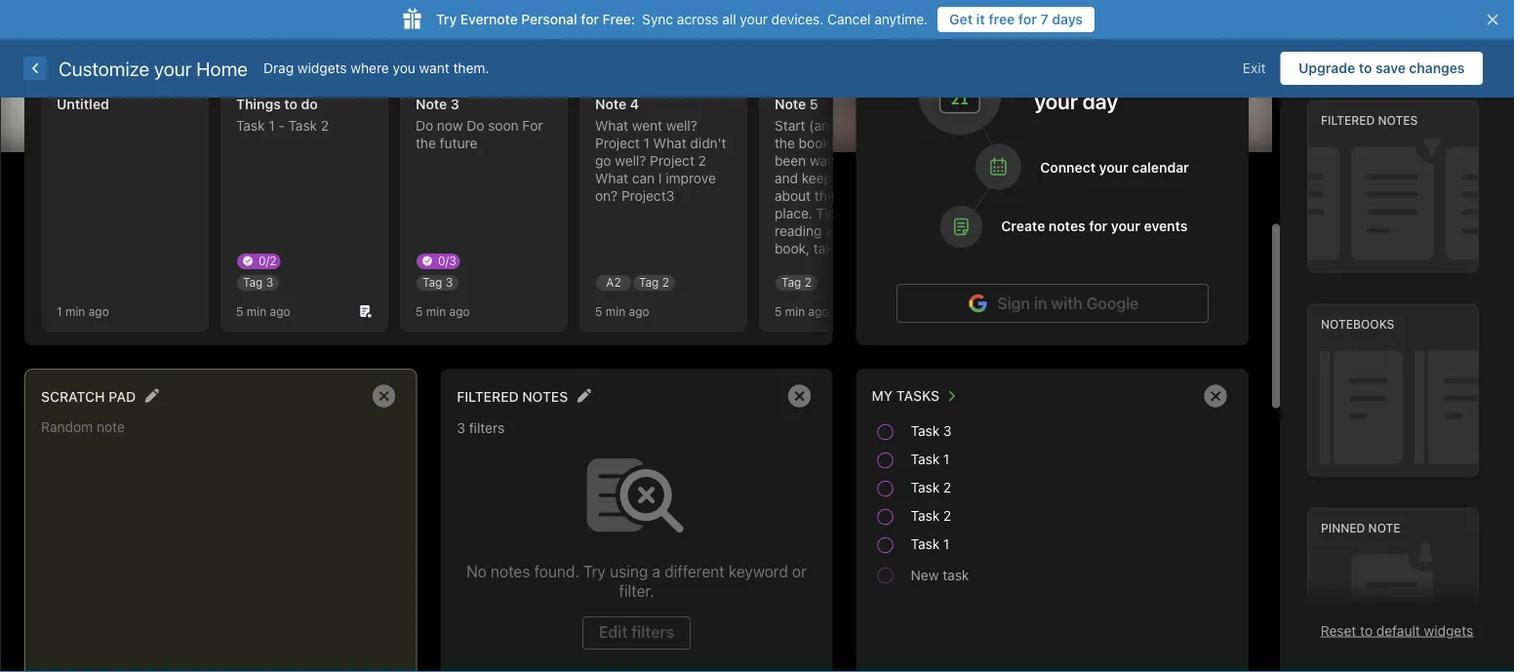 Task type: vqa. For each thing, say whether or not it's contained in the screenshot.
Shared with Me link
no



Task type: describe. For each thing, give the bounding box(es) containing it.
it
[[976, 11, 985, 27]]

0 horizontal spatial filtered notes
[[457, 389, 568, 405]]

exit button
[[1228, 52, 1281, 85]]

for for free:
[[581, 11, 599, 27]]

drag
[[263, 60, 294, 76]]

1 horizontal spatial notes
[[1378, 113, 1418, 127]]

all
[[722, 11, 736, 27]]

anytime.
[[875, 11, 928, 27]]

morning,
[[86, 75, 156, 96]]

scratch
[[41, 389, 105, 405]]

0 horizontal spatial your
[[154, 57, 192, 80]]

edit widget title image for filtered notes
[[577, 389, 592, 403]]

john!
[[160, 75, 204, 96]]

7
[[1041, 11, 1049, 27]]

sync
[[642, 11, 673, 27]]

for for 7
[[1019, 11, 1037, 27]]

1 horizontal spatial widgets
[[1424, 623, 1474, 639]]

drag widgets where you want them.
[[263, 60, 489, 76]]

good
[[39, 75, 82, 96]]

personal
[[521, 11, 577, 27]]

0 vertical spatial widgets
[[298, 60, 347, 76]]

home
[[196, 57, 248, 80]]

reset to default widgets button
[[1321, 623, 1474, 639]]

free
[[989, 11, 1015, 27]]

reset to default widgets
[[1321, 623, 1474, 639]]

remove image for scratch pad
[[364, 377, 403, 416]]

upgrade to save changes button
[[1281, 52, 1483, 85]]

scratch pad
[[41, 389, 136, 405]]

filtered inside button
[[457, 389, 519, 405]]

reset
[[1321, 623, 1357, 639]]

pad
[[109, 389, 136, 405]]

edit widget title image for scratch pad
[[145, 389, 159, 403]]

where
[[351, 60, 389, 76]]



Task type: locate. For each thing, give the bounding box(es) containing it.
edit widget title image right pad
[[145, 389, 159, 403]]

them.
[[453, 60, 489, 76]]

your left home
[[154, 57, 192, 80]]

1 remove image from the left
[[364, 377, 403, 416]]

2 edit widget title image from the left
[[577, 389, 592, 403]]

days
[[1052, 11, 1083, 27]]

good morning, john!
[[39, 75, 204, 96]]

widgets
[[298, 60, 347, 76], [1424, 623, 1474, 639]]

remove image
[[364, 377, 403, 416], [780, 377, 819, 416], [1196, 377, 1235, 416]]

1 horizontal spatial your
[[740, 11, 768, 27]]

exit
[[1243, 60, 1266, 76]]

across
[[677, 11, 719, 27]]

notes
[[1378, 113, 1418, 127], [522, 389, 568, 405]]

1 vertical spatial your
[[154, 57, 192, 80]]

try evernote personal for free: sync across all your devices. cancel anytime.
[[436, 11, 928, 27]]

to right reset
[[1360, 623, 1373, 639]]

0 horizontal spatial filtered
[[457, 389, 519, 405]]

0 vertical spatial to
[[1359, 60, 1372, 76]]

for left free:
[[581, 11, 599, 27]]

try
[[436, 11, 457, 27]]

upgrade
[[1299, 60, 1356, 76]]

notebooks
[[1321, 317, 1395, 331]]

for
[[581, 11, 599, 27], [1019, 11, 1037, 27]]

0 horizontal spatial notes
[[522, 389, 568, 405]]

upgrade to save changes
[[1299, 60, 1465, 76]]

widgets right "default"
[[1424, 623, 1474, 639]]

1 horizontal spatial filtered notes
[[1321, 113, 1418, 127]]

1 vertical spatial widgets
[[1424, 623, 1474, 639]]

0 horizontal spatial widgets
[[298, 60, 347, 76]]

2 for from the left
[[1019, 11, 1037, 27]]

1 edit widget title image from the left
[[145, 389, 159, 403]]

changes
[[1409, 60, 1465, 76]]

default
[[1377, 623, 1421, 639]]

pinned note
[[1321, 521, 1401, 535]]

scratch pad button
[[41, 383, 136, 409]]

your
[[740, 11, 768, 27], [154, 57, 192, 80]]

1 for from the left
[[581, 11, 599, 27]]

to left 'save'
[[1359, 60, 1372, 76]]

0 vertical spatial notes
[[1378, 113, 1418, 127]]

to
[[1359, 60, 1372, 76], [1360, 623, 1373, 639]]

get it free for 7 days
[[950, 11, 1083, 27]]

filtered
[[1321, 113, 1375, 127], [457, 389, 519, 405]]

note
[[1369, 521, 1401, 535]]

0 vertical spatial filtered notes
[[1321, 113, 1418, 127]]

0 horizontal spatial for
[[581, 11, 599, 27]]

0 horizontal spatial remove image
[[364, 377, 403, 416]]

0 vertical spatial your
[[740, 11, 768, 27]]

cancel
[[828, 11, 871, 27]]

0 vertical spatial filtered
[[1321, 113, 1375, 127]]

evernote
[[460, 11, 518, 27]]

for inside the get it free for 7 days button
[[1019, 11, 1037, 27]]

save
[[1376, 60, 1406, 76]]

1 vertical spatial to
[[1360, 623, 1373, 639]]

get it free for 7 days button
[[938, 7, 1095, 32]]

2 remove image from the left
[[780, 377, 819, 416]]

get
[[950, 11, 973, 27]]

for left 7
[[1019, 11, 1037, 27]]

you
[[393, 60, 416, 76]]

0 horizontal spatial edit widget title image
[[145, 389, 159, 403]]

1 horizontal spatial edit widget title image
[[577, 389, 592, 403]]

2 horizontal spatial remove image
[[1196, 377, 1235, 416]]

edit widget title image right filtered notes button
[[577, 389, 592, 403]]

notes inside button
[[522, 389, 568, 405]]

3 remove image from the left
[[1196, 377, 1235, 416]]

1 horizontal spatial filtered
[[1321, 113, 1375, 127]]

1 horizontal spatial remove image
[[780, 377, 819, 416]]

remove image for filtered notes
[[780, 377, 819, 416]]

1 vertical spatial filtered notes
[[457, 389, 568, 405]]

to inside button
[[1359, 60, 1372, 76]]

free:
[[603, 11, 635, 27]]

customize
[[59, 57, 149, 80]]

to for reset
[[1360, 623, 1373, 639]]

want
[[419, 60, 450, 76]]

your right all
[[740, 11, 768, 27]]

filtered notes button
[[457, 383, 568, 409]]

devices.
[[772, 11, 824, 27]]

1 vertical spatial notes
[[522, 389, 568, 405]]

to for upgrade
[[1359, 60, 1372, 76]]

filtered notes
[[1321, 113, 1418, 127], [457, 389, 568, 405]]

customize your home
[[59, 57, 248, 80]]

1 horizontal spatial for
[[1019, 11, 1037, 27]]

pinned
[[1321, 521, 1365, 535]]

widgets right drag
[[298, 60, 347, 76]]

1 vertical spatial filtered
[[457, 389, 519, 405]]

edit widget title image
[[145, 389, 159, 403], [577, 389, 592, 403]]



